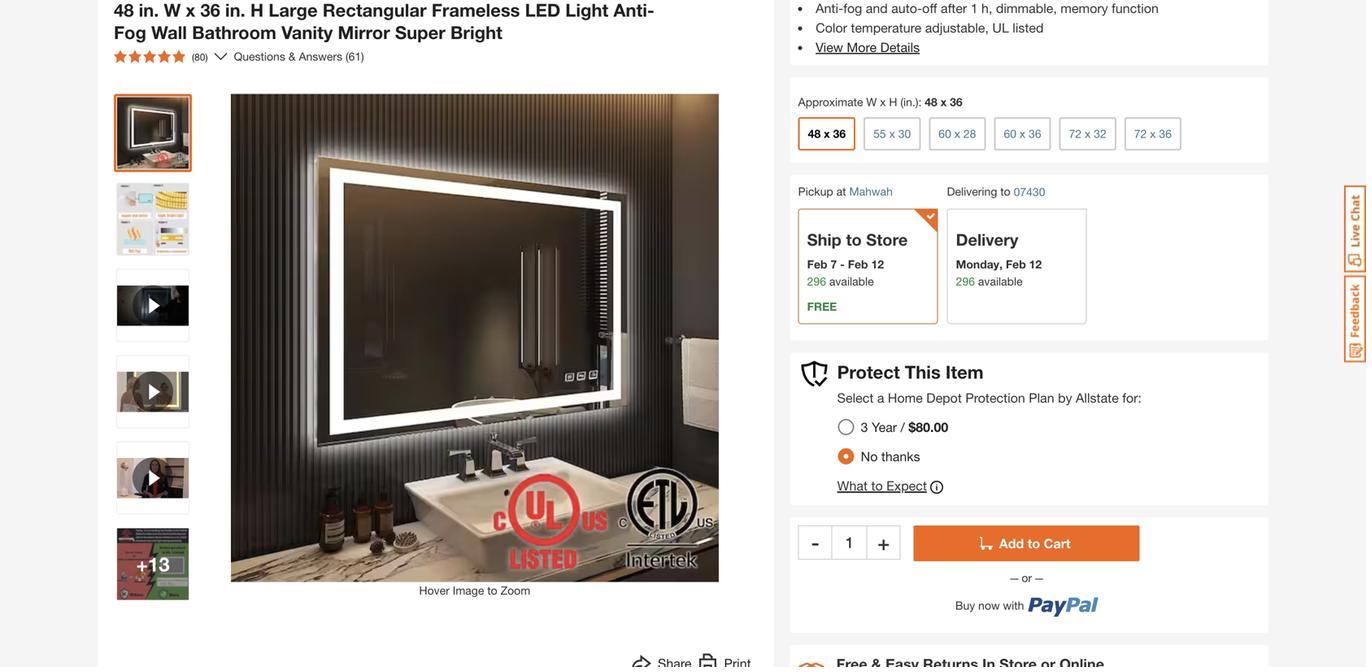 Task type: vqa. For each thing, say whether or not it's contained in the screenshot.
30
yes



Task type: locate. For each thing, give the bounding box(es) containing it.
36 for 48 x 36
[[834, 127, 846, 140]]

7
[[831, 257, 837, 271]]

protect this item select a home depot protection plan by allstate for:
[[838, 361, 1142, 405]]

1 horizontal spatial h
[[890, 95, 898, 109]]

plan
[[1029, 390, 1055, 405]]

2 horizontal spatial 48
[[925, 95, 938, 109]]

1 vertical spatial h
[[890, 95, 898, 109]]

30
[[899, 127, 912, 140]]

to for store
[[847, 230, 862, 249]]

to for cart
[[1028, 536, 1041, 551]]

x left the 28
[[955, 127, 961, 140]]

buy
[[956, 599, 976, 612]]

12 down store
[[872, 257, 884, 271]]

296 up 'free'
[[808, 274, 827, 288]]

h left '(in.)'
[[890, 95, 898, 109]]

anti- right light
[[614, 0, 655, 21]]

1 horizontal spatial 72
[[1135, 127, 1148, 140]]

hover image to zoom
[[419, 584, 531, 597]]

2 12 from the left
[[1030, 257, 1042, 271]]

296 inside ship to store feb 7 - feb 12 296 available
[[808, 274, 827, 288]]

in. up bathroom
[[225, 0, 246, 21]]

h inside the 48 in. w x 36 in. h large rectangular frameless led light anti- fog wall bathroom vanity mirror super bright
[[251, 0, 264, 21]]

0 horizontal spatial feb
[[808, 257, 828, 271]]

1 horizontal spatial in.
[[225, 0, 246, 21]]

x left 32
[[1085, 127, 1091, 140]]

view
[[816, 39, 844, 55]]

approximate w x h (in.) : 48 x 36
[[799, 95, 963, 109]]

to inside what to expect button
[[872, 478, 883, 493]]

72 for 72 x 36
[[1135, 127, 1148, 140]]

0 horizontal spatial anti-
[[614, 0, 655, 21]]

mahwah button
[[850, 185, 893, 198]]

48 x 36 button
[[799, 117, 856, 150]]

0 horizontal spatial w
[[164, 0, 181, 21]]

x right 32
[[1151, 127, 1157, 140]]

48 up fog
[[114, 0, 134, 21]]

+
[[878, 531, 890, 554], [136, 552, 148, 575]]

6311547458112 image
[[117, 356, 189, 427]]

2 available from the left
[[979, 274, 1023, 288]]

296 down monday,
[[957, 274, 976, 288]]

x right 55
[[890, 127, 896, 140]]

28
[[964, 127, 977, 140]]

(61)
[[346, 49, 364, 63]]

super
[[395, 21, 446, 43]]

13
[[148, 552, 170, 575]]

0 vertical spatial 48
[[114, 0, 134, 21]]

60 x 36
[[1004, 127, 1042, 140]]

48 right : at the right of page
[[925, 95, 938, 109]]

(in.)
[[901, 95, 919, 109]]

1 horizontal spatial 12
[[1030, 257, 1042, 271]]

available
[[830, 274, 874, 288], [979, 274, 1023, 288]]

to inside delivering to 07430
[[1001, 185, 1011, 198]]

1 horizontal spatial 60
[[1004, 127, 1017, 140]]

ship to store feb 7 - feb 12 296 available
[[808, 230, 908, 288]]

48 inside button
[[808, 127, 821, 140]]

available inside delivery monday, feb 12 296 available
[[979, 274, 1023, 288]]

feb left 7
[[808, 257, 828, 271]]

296
[[808, 274, 827, 288], [957, 274, 976, 288]]

1 horizontal spatial -
[[841, 257, 845, 271]]

1 horizontal spatial available
[[979, 274, 1023, 288]]

72 for 72 x 32
[[1070, 127, 1082, 140]]

1 horizontal spatial feb
[[848, 257, 869, 271]]

1 anti- from the left
[[614, 0, 655, 21]]

feedback link image
[[1345, 275, 1367, 363]]

60 right the 28
[[1004, 127, 1017, 140]]

x up wall
[[186, 0, 195, 21]]

1 vertical spatial w
[[867, 95, 877, 109]]

12 inside delivery monday, feb 12 296 available
[[1030, 257, 1042, 271]]

0 horizontal spatial 296
[[808, 274, 827, 288]]

- inside ship to store feb 7 - feb 12 296 available
[[841, 257, 845, 271]]

1 vertical spatial -
[[812, 531, 820, 554]]

+ inside button
[[878, 531, 890, 554]]

to inside add to cart "button"
[[1028, 536, 1041, 551]]

12
[[872, 257, 884, 271], [1030, 257, 1042, 271]]

3 feb from the left
[[1006, 257, 1027, 271]]

36 up bathroom
[[200, 0, 220, 21]]

0 horizontal spatial available
[[830, 274, 874, 288]]

x right the 28
[[1020, 127, 1026, 140]]

to left 07430
[[1001, 185, 1011, 198]]

option group
[[832, 412, 962, 471]]

60 for 60 x 28
[[939, 127, 952, 140]]

72 inside button
[[1070, 127, 1082, 140]]

for:
[[1123, 390, 1142, 405]]

h up bathroom
[[251, 0, 264, 21]]

-
[[841, 257, 845, 271], [812, 531, 820, 554]]

function
[[1112, 0, 1159, 16]]

feb right 7
[[848, 257, 869, 271]]

72 right 32
[[1135, 127, 1148, 140]]

to inside hover image to zoom button
[[488, 584, 498, 597]]

36 for 72 x 36
[[1160, 127, 1172, 140]]

rectangular
[[323, 0, 427, 21]]

36 for 60 x 36
[[1029, 127, 1042, 140]]

delivering to 07430
[[948, 185, 1046, 198]]

to left zoom
[[488, 584, 498, 597]]

1 horizontal spatial w
[[867, 95, 877, 109]]

available down monday,
[[979, 274, 1023, 288]]

36 left 72 x 32
[[1029, 127, 1042, 140]]

48 down "approximate"
[[808, 127, 821, 140]]

0 horizontal spatial -
[[812, 531, 820, 554]]

1 60 from the left
[[939, 127, 952, 140]]

with
[[1004, 599, 1025, 612]]

36 inside the 48 in. w x 36 in. h large rectangular frameless led light anti- fog wall bathroom vanity mirror super bright
[[200, 0, 220, 21]]

2 vertical spatial 48
[[808, 127, 821, 140]]

after
[[941, 0, 968, 16]]

3 year / $80.00
[[861, 419, 949, 435]]

- inside "button"
[[812, 531, 820, 554]]

anti-fog and auto-off after 1 h, dimmable, memory function color temperature adjustable, ul listed view more details
[[816, 0, 1159, 55]]

protect
[[838, 361, 900, 383]]

1 12 from the left
[[872, 257, 884, 271]]

1 available from the left
[[830, 274, 874, 288]]

questions & answers (61)
[[234, 49, 364, 63]]

add to cart
[[1000, 536, 1071, 551]]

x for 55 x 30
[[890, 127, 896, 140]]

x
[[186, 0, 195, 21], [881, 95, 887, 109], [941, 95, 947, 109], [824, 127, 830, 140], [890, 127, 896, 140], [955, 127, 961, 140], [1020, 127, 1026, 140], [1085, 127, 1091, 140], [1151, 127, 1157, 140]]

60 left the 28
[[939, 127, 952, 140]]

55 x 30 button
[[864, 117, 921, 150]]

no
[[861, 449, 878, 464]]

2 296 from the left
[[957, 274, 976, 288]]

w inside the 48 in. w x 36 in. h large rectangular frameless led light anti- fog wall bathroom vanity mirror super bright
[[164, 0, 181, 21]]

anti- up color
[[816, 0, 844, 16]]

h
[[251, 0, 264, 21], [890, 95, 898, 109]]

bulit in double led light strip toolkiss vanity mirrors tk19068 40.2 image
[[117, 528, 189, 600]]

w up 55
[[867, 95, 877, 109]]

1 horizontal spatial anti-
[[816, 0, 844, 16]]

to inside ship to store feb 7 - feb 12 296 available
[[847, 230, 862, 249]]

0 vertical spatial w
[[164, 0, 181, 21]]

to
[[1001, 185, 1011, 198], [847, 230, 862, 249], [872, 478, 883, 493], [1028, 536, 1041, 551], [488, 584, 498, 597]]

0 horizontal spatial +
[[136, 552, 148, 575]]

2 72 from the left
[[1135, 127, 1148, 140]]

0 horizontal spatial 12
[[872, 257, 884, 271]]

x inside 'button'
[[1020, 127, 1026, 140]]

12 right monday,
[[1030, 257, 1042, 271]]

2 anti- from the left
[[816, 0, 844, 16]]

0 horizontal spatial h
[[251, 0, 264, 21]]

0 vertical spatial h
[[251, 0, 264, 21]]

x inside button
[[1151, 127, 1157, 140]]

36 inside button
[[834, 127, 846, 140]]

buy now with button
[[914, 586, 1140, 617]]

hover
[[419, 584, 450, 597]]

available down 7
[[830, 274, 874, 288]]

36 inside button
[[1160, 127, 1172, 140]]

48 inside the 48 in. w x 36 in. h large rectangular frameless led light anti- fog wall bathroom vanity mirror super bright
[[114, 0, 134, 21]]

depot
[[927, 390, 962, 405]]

light
[[566, 0, 609, 21]]

48
[[114, 0, 134, 21], [925, 95, 938, 109], [808, 127, 821, 140]]

x right : at the right of page
[[941, 95, 947, 109]]

(80) button
[[107, 43, 214, 69]]

w
[[164, 0, 181, 21], [867, 95, 877, 109]]

1 vertical spatial 48
[[925, 95, 938, 109]]

to right what
[[872, 478, 883, 493]]

- button
[[799, 525, 833, 560]]

0 horizontal spatial 72
[[1070, 127, 1082, 140]]

+ for + 13
[[136, 552, 148, 575]]

1 horizontal spatial 296
[[957, 274, 976, 288]]

3
[[861, 419, 869, 435]]

2 60 from the left
[[1004, 127, 1017, 140]]

adjustable,
[[926, 20, 989, 35]]

x down "approximate"
[[824, 127, 830, 140]]

expect
[[887, 478, 927, 493]]

- left + button at the right bottom of page
[[812, 531, 820, 554]]

72 inside button
[[1135, 127, 1148, 140]]

1 horizontal spatial +
[[878, 531, 890, 554]]

off
[[923, 0, 938, 16]]

36 inside 'button'
[[1029, 127, 1042, 140]]

2 horizontal spatial feb
[[1006, 257, 1027, 271]]

- right 7
[[841, 257, 845, 271]]

48 x 36
[[808, 127, 846, 140]]

72 left 32
[[1070, 127, 1082, 140]]

1 72 from the left
[[1070, 127, 1082, 140]]

36
[[200, 0, 220, 21], [950, 95, 963, 109], [834, 127, 846, 140], [1029, 127, 1042, 140], [1160, 127, 1172, 140]]

vanity
[[282, 21, 333, 43]]

1 296 from the left
[[808, 274, 827, 288]]

in.
[[139, 0, 159, 21], [225, 0, 246, 21]]

thanks
[[882, 449, 921, 464]]

60 x 28 button
[[929, 117, 987, 150]]

0 horizontal spatial in.
[[139, 0, 159, 21]]

protection
[[966, 390, 1026, 405]]

32
[[1095, 127, 1107, 140]]

0 horizontal spatial 60
[[939, 127, 952, 140]]

0 horizontal spatial 48
[[114, 0, 134, 21]]

x for 60 x 36
[[1020, 127, 1026, 140]]

12 inside ship to store feb 7 - feb 12 296 available
[[872, 257, 884, 271]]

0 vertical spatial -
[[841, 257, 845, 271]]

to right add
[[1028, 536, 1041, 551]]

48 for 48 in. w x 36 in. h large rectangular frameless led light anti- fog wall bathroom vanity mirror super bright
[[114, 0, 134, 21]]

1 horizontal spatial 48
[[808, 127, 821, 140]]

delivery
[[957, 230, 1019, 249]]

feb right monday,
[[1006, 257, 1027, 271]]

in. up fog
[[139, 0, 159, 21]]

w up wall
[[164, 0, 181, 21]]

60 inside 'button'
[[1004, 127, 1017, 140]]

to right ship
[[847, 230, 862, 249]]

60 inside button
[[939, 127, 952, 140]]

36 down "approximate"
[[834, 127, 846, 140]]

/
[[901, 419, 906, 435]]

36 right 32
[[1160, 127, 1172, 140]]

72 x 32 button
[[1060, 117, 1117, 150]]

x for 72 x 32
[[1085, 127, 1091, 140]]

72
[[1070, 127, 1082, 140], [1135, 127, 1148, 140]]

None field
[[833, 525, 867, 560]]



Task type: describe. For each thing, give the bounding box(es) containing it.
anti- inside anti-fog and auto-off after 1 h, dimmable, memory function color temperature adjustable, ul listed view more details
[[816, 0, 844, 16]]

delivery monday, feb 12 296 available
[[957, 230, 1042, 288]]

and
[[866, 0, 888, 16]]

icon image
[[799, 663, 825, 667]]

55
[[874, 127, 887, 140]]

to for 07430
[[1001, 185, 1011, 198]]

buy now with
[[956, 599, 1025, 612]]

bright
[[451, 21, 503, 43]]

no thanks
[[861, 449, 921, 464]]

pickup at mahwah
[[799, 185, 893, 198]]

to for expect
[[872, 478, 883, 493]]

dimmable,
[[997, 0, 1058, 16]]

07430
[[1014, 185, 1046, 198]]

select
[[838, 390, 874, 405]]

questions
[[234, 49, 285, 63]]

color
[[816, 20, 848, 35]]

5 stars image
[[114, 50, 186, 63]]

6304976133001 image
[[117, 270, 189, 341]]

now
[[979, 599, 1000, 612]]

frameless
[[432, 0, 520, 21]]

x inside the 48 in. w x 36 in. h large rectangular frameless led light anti- fog wall bathroom vanity mirror super bright
[[186, 0, 195, 21]]

bulit in double led light strip toolkiss vanity mirrors tk19068 64.0 image
[[117, 97, 189, 169]]

1 feb from the left
[[808, 257, 828, 271]]

free
[[808, 300, 837, 313]]

x left '(in.)'
[[881, 95, 887, 109]]

live chat image
[[1345, 186, 1367, 273]]

feb inside delivery monday, feb 12 296 available
[[1006, 257, 1027, 271]]

what to expect
[[838, 478, 927, 493]]

bulit in double led light strip toolkiss vanity mirrors tk19068 e1.1 image
[[117, 183, 189, 255]]

monday,
[[957, 257, 1003, 271]]

2 in. from the left
[[225, 0, 246, 21]]

approximate
[[799, 95, 864, 109]]

$80.00
[[909, 419, 949, 435]]

1
[[971, 0, 979, 16]]

or
[[1019, 571, 1036, 584]]

48 for 48 x 36
[[808, 127, 821, 140]]

year
[[872, 419, 898, 435]]

mirror
[[338, 21, 390, 43]]

60 for 60 x 36
[[1004, 127, 1017, 140]]

36 up 60 x 28
[[950, 95, 963, 109]]

x for 60 x 28
[[955, 127, 961, 140]]

image
[[453, 584, 484, 597]]

x for 72 x 36
[[1151, 127, 1157, 140]]

item
[[946, 361, 984, 383]]

296 inside delivery monday, feb 12 296 available
[[957, 274, 976, 288]]

more
[[847, 39, 877, 55]]

delivering
[[948, 185, 998, 198]]

anti- inside the 48 in. w x 36 in. h large rectangular frameless led light anti- fog wall bathroom vanity mirror super bright
[[614, 0, 655, 21]]

h,
[[982, 0, 993, 16]]

add
[[1000, 536, 1025, 551]]

what to expect button
[[838, 477, 944, 497]]

+ button
[[867, 525, 901, 560]]

answers
[[299, 49, 343, 63]]

at
[[837, 185, 847, 198]]

by
[[1059, 390, 1073, 405]]

07430 link
[[1014, 183, 1046, 200]]

48 in. w x 36 in. h large rectangular frameless led light anti- fog wall bathroom vanity mirror super bright
[[114, 0, 655, 43]]

2 feb from the left
[[848, 257, 869, 271]]

mahwah
[[850, 185, 893, 198]]

available inside ship to store feb 7 - feb 12 296 available
[[830, 274, 874, 288]]

large
[[269, 0, 318, 21]]

listed
[[1013, 20, 1044, 35]]

cart
[[1044, 536, 1071, 551]]

wall
[[151, 21, 187, 43]]

72 x 32
[[1070, 127, 1107, 140]]

a
[[878, 390, 885, 405]]

fog
[[844, 0, 863, 16]]

what
[[838, 478, 868, 493]]

add to cart button
[[914, 525, 1140, 561]]

this
[[905, 361, 941, 383]]

55 x 30
[[874, 127, 912, 140]]

x for 48 x 36
[[824, 127, 830, 140]]

+ 13
[[136, 552, 170, 575]]

fog
[[114, 21, 146, 43]]

:
[[919, 95, 922, 109]]

home
[[888, 390, 923, 405]]

bathroom
[[192, 21, 277, 43]]

6328674054112 image
[[117, 442, 189, 514]]

hover image to zoom button
[[231, 94, 719, 599]]

store
[[867, 230, 908, 249]]

(80)
[[192, 51, 208, 62]]

auto-
[[892, 0, 923, 16]]

details
[[881, 39, 920, 55]]

memory
[[1061, 0, 1109, 16]]

zoom
[[501, 584, 531, 597]]

view more details link
[[816, 39, 920, 55]]

option group containing 3 year /
[[832, 412, 962, 471]]

ul
[[993, 20, 1010, 35]]

72 x 36 button
[[1125, 117, 1182, 150]]

led
[[525, 0, 561, 21]]

+ for +
[[878, 531, 890, 554]]

ship
[[808, 230, 842, 249]]

allstate
[[1077, 390, 1119, 405]]

&
[[289, 49, 296, 63]]

1 in. from the left
[[139, 0, 159, 21]]

60 x 36 button
[[995, 117, 1052, 150]]



